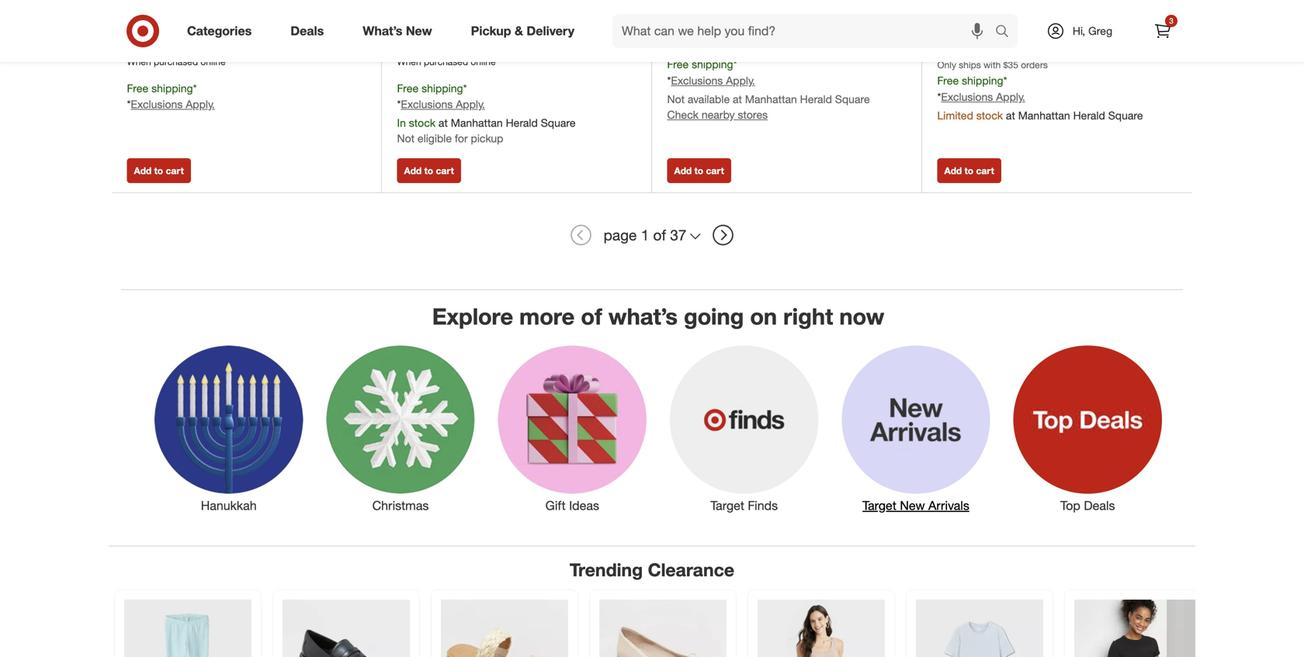 Task type: describe. For each thing, give the bounding box(es) containing it.
only for not
[[667, 43, 686, 54]]

new for target
[[900, 498, 925, 514]]

page 1 of 37
[[604, 226, 687, 244]]

exclusions apply. link for limited stock
[[941, 90, 1025, 103]]

what's new
[[363, 23, 432, 38]]

add to cart for select items on clearance
[[404, 165, 454, 177]]

ships for stock
[[959, 59, 981, 70]]

delivery
[[527, 23, 574, 38]]

target for target new arrivals
[[863, 498, 897, 514]]

select
[[397, 37, 428, 51]]

page
[[604, 226, 637, 244]]

apply. inside only ships with $35 orders free shipping * * exclusions apply. limited stock at  manhattan herald square
[[996, 90, 1025, 103]]

nearby
[[702, 108, 735, 121]]

going
[[684, 303, 744, 330]]

herald inside free shipping * * exclusions apply. in stock at  manhattan herald square not eligible for pickup
[[506, 116, 538, 130]]

orders for not available at
[[751, 43, 778, 54]]

at inside free shipping * * exclusions apply. in stock at  manhattan herald square not eligible for pickup
[[439, 116, 448, 130]]

top deals
[[1060, 498, 1115, 514]]

shipping inside free shipping * * exclusions apply.
[[151, 81, 193, 95]]

deals link
[[277, 14, 343, 48]]

apply. inside free shipping * * exclusions apply. in stock at  manhattan herald square not eligible for pickup
[[456, 98, 485, 111]]

manhattan inside free shipping * * exclusions apply. in stock at  manhattan herald square not eligible for pickup
[[451, 116, 503, 130]]

add to cart button for clearance
[[127, 158, 191, 183]]

add for when purchased online
[[944, 165, 962, 177]]

3 add to cart from the left
[[674, 165, 724, 177]]

add to cart for clearance
[[134, 165, 184, 177]]

0 horizontal spatial online
[[201, 56, 226, 67]]

categories
[[187, 23, 252, 38]]

only for limited
[[937, 59, 956, 70]]

target new arrivals link
[[830, 343, 1002, 515]]

gift
[[545, 498, 566, 514]]

exclusions inside free shipping * * exclusions apply. in stock at  manhattan herald square not eligible for pickup
[[401, 98, 453, 111]]

stock inside only ships with $35 orders free shipping * * exclusions apply. limited stock at  manhattan herald square
[[976, 108, 1003, 122]]

gift ideas
[[545, 498, 599, 514]]

add to cart button for when purchased online
[[937, 158, 1001, 183]]

top
[[1060, 498, 1080, 514]]

1 horizontal spatial deals
[[1084, 498, 1115, 514]]

square inside only ships with $35 orders free shipping * * exclusions apply. limited stock at  manhattan herald square
[[1108, 108, 1143, 122]]

not inside free shipping * * exclusions apply. in stock at  manhattan herald square not eligible for pickup
[[397, 132, 415, 145]]

pickup
[[471, 23, 511, 38]]

$15.30
[[397, 20, 434, 35]]

finds
[[748, 498, 778, 514]]

gift ideas link
[[486, 343, 658, 515]]

$35 for limited stock
[[1003, 59, 1018, 70]]

for
[[455, 132, 468, 145]]

check nearby stores button
[[667, 107, 768, 122]]

2 horizontal spatial clearance
[[937, 13, 987, 27]]

add to cart for when purchased online
[[944, 165, 994, 177]]

-
[[438, 20, 443, 35]]

cart for when purchased online
[[976, 165, 994, 177]]

1 horizontal spatial clearance when purchased online
[[937, 13, 1036, 43]]

new for what's
[[406, 23, 432, 38]]

what's new link
[[350, 14, 452, 48]]

free inside free shipping * * exclusions apply. in stock at  manhattan herald square not eligible for pickup
[[397, 81, 419, 95]]

$15.30 - $18.00 select items on clearance when purchased online
[[397, 20, 523, 67]]

$18.00
[[446, 20, 483, 35]]

3 add from the left
[[674, 165, 692, 177]]

in
[[397, 116, 406, 130]]

$12.00
[[186, 21, 219, 35]]

hanukkah
[[201, 498, 257, 514]]

categories link
[[174, 14, 271, 48]]

shipping inside only ships with $35 orders free shipping * * exclusions apply. limited stock at  manhattan herald square
[[962, 74, 1003, 87]]

with for available
[[713, 43, 731, 54]]

free inside only ships with $35 orders free shipping * * exclusions apply. not available at manhattan herald square check nearby stores
[[667, 57, 689, 71]]

with for stock
[[984, 59, 1001, 70]]

pickup
[[471, 132, 503, 145]]

3
[[1169, 16, 1174, 26]]

target finds
[[710, 498, 778, 514]]

free inside free shipping * * exclusions apply.
[[127, 81, 148, 95]]

to for select items on clearance
[[424, 165, 433, 177]]

hi, greg
[[1073, 24, 1112, 38]]

exclusions inside only ships with $35 orders free shipping * * exclusions apply. limited stock at  manhattan herald square
[[941, 90, 993, 103]]

apply. inside only ships with $35 orders free shipping * * exclusions apply. not available at manhattan herald square check nearby stores
[[726, 74, 755, 87]]

explore
[[432, 303, 513, 330]]

at inside only ships with $35 orders free shipping * * exclusions apply. not available at manhattan herald square check nearby stores
[[733, 92, 742, 106]]

0 horizontal spatial when
[[127, 56, 151, 67]]

target new arrivals
[[863, 498, 969, 514]]

cart for clearance
[[166, 165, 184, 177]]

trending clearance
[[570, 559, 734, 581]]

right
[[783, 303, 833, 330]]

hanukkah link
[[143, 343, 315, 515]]

on for items
[[460, 37, 473, 51]]

manhattan inside only ships with $35 orders free shipping * * exclusions apply. limited stock at  manhattan herald square
[[1018, 108, 1070, 122]]

target finds link
[[658, 343, 830, 515]]



Task type: locate. For each thing, give the bounding box(es) containing it.
purchased up free shipping * * exclusions apply.
[[154, 56, 198, 67]]

shipping inside only ships with $35 orders free shipping * * exclusions apply. not available at manhattan herald square check nearby stores
[[692, 57, 733, 71]]

limited
[[937, 108, 973, 122]]

deals right top
[[1084, 498, 1115, 514]]

square
[[755, 15, 785, 27], [835, 92, 870, 106], [1108, 108, 1143, 122], [541, 116, 576, 130]]

only
[[667, 43, 686, 54], [937, 59, 956, 70]]

to
[[154, 165, 163, 177], [424, 165, 433, 177], [694, 165, 703, 177], [965, 165, 974, 177]]

clearance when purchased online
[[937, 13, 1036, 43], [127, 37, 226, 67]]

0 vertical spatial on
[[460, 37, 473, 51]]

What can we help you find? suggestions appear below search field
[[613, 14, 999, 48]]

2 horizontal spatial when
[[937, 32, 962, 43]]

$35
[[733, 43, 748, 54], [1003, 59, 1018, 70]]

1 horizontal spatial on
[[750, 303, 777, 330]]

online inside $15.30 - $18.00 select items on clearance when purchased online
[[471, 56, 496, 67]]

orders inside only ships with $35 orders free shipping * * exclusions apply. not available at manhattan herald square check nearby stores
[[751, 43, 778, 54]]

2 add to cart from the left
[[404, 165, 454, 177]]

on down $18.00
[[460, 37, 473, 51]]

add to cart
[[134, 165, 184, 177], [404, 165, 454, 177], [674, 165, 724, 177], [944, 165, 994, 177]]

ships
[[689, 43, 711, 54], [959, 59, 981, 70]]

free up limited
[[937, 74, 959, 87]]

2 to from the left
[[424, 165, 433, 177]]

clearance
[[937, 13, 987, 27], [127, 37, 176, 51], [648, 559, 734, 581]]

2 horizontal spatial purchased
[[964, 32, 1008, 43]]

manhattan inside only ships with $35 orders free shipping * * exclusions apply. not available at manhattan herald square check nearby stores
[[745, 92, 797, 106]]

trending
[[570, 559, 643, 581]]

on inside $15.30 - $18.00 select items on clearance when purchased online
[[460, 37, 473, 51]]

0 horizontal spatial stock
[[409, 116, 436, 130]]

shipping inside free shipping * * exclusions apply. in stock at  manhattan herald square not eligible for pickup
[[422, 81, 463, 95]]

ships down at manhattan herald square
[[689, 43, 711, 54]]

$35 inside only ships with $35 orders free shipping * * exclusions apply. not available at manhattan herald square check nearby stores
[[733, 43, 748, 54]]

2 horizontal spatial online
[[1011, 32, 1036, 43]]

when
[[937, 32, 962, 43], [127, 56, 151, 67], [397, 56, 421, 67]]

1 vertical spatial on
[[750, 303, 777, 330]]

items
[[431, 37, 457, 51]]

christmas
[[372, 498, 429, 514]]

new left arrivals at right bottom
[[900, 498, 925, 514]]

$35 inside only ships with $35 orders free shipping * * exclusions apply. limited stock at  manhattan herald square
[[1003, 59, 1018, 70]]

when down select
[[397, 56, 421, 67]]

4 cart from the left
[[976, 165, 994, 177]]

1 horizontal spatial $35
[[1003, 59, 1018, 70]]

at inside only ships with $35 orders free shipping * * exclusions apply. limited stock at  manhattan herald square
[[1006, 108, 1015, 122]]

only up limited
[[937, 59, 956, 70]]

stock up eligible
[[409, 116, 436, 130]]

cart
[[166, 165, 184, 177], [436, 165, 454, 177], [706, 165, 724, 177], [976, 165, 994, 177]]

0 horizontal spatial ships
[[689, 43, 711, 54]]

target for target finds
[[710, 498, 744, 514]]

women's jackie ballet flats - a new day™ image
[[599, 600, 727, 658], [599, 600, 727, 658]]

ships up limited
[[959, 59, 981, 70]]

when left search button
[[937, 32, 962, 43]]

1 add to cart button from the left
[[127, 158, 191, 183]]

of right 1
[[653, 226, 666, 244]]

stores
[[738, 108, 768, 121]]

page 1 of 37 button
[[597, 218, 707, 252]]

stock
[[976, 108, 1003, 122], [409, 116, 436, 130]]

more
[[519, 303, 575, 330]]

0 vertical spatial new
[[406, 23, 432, 38]]

orders
[[751, 43, 778, 54], [1021, 59, 1048, 70]]

1 vertical spatial clearance
[[127, 37, 176, 51]]

1 horizontal spatial ships
[[959, 59, 981, 70]]

1 cart from the left
[[166, 165, 184, 177]]

1 horizontal spatial when
[[397, 56, 421, 67]]

add to cart button down free shipping * * exclusions apply.
[[127, 158, 191, 183]]

apply. down categories
[[186, 98, 215, 111]]

1 horizontal spatial purchased
[[424, 56, 468, 67]]

orders down at manhattan herald square
[[751, 43, 778, 54]]

0 horizontal spatial target
[[710, 498, 744, 514]]

only inside only ships with $35 orders free shipping * * exclusions apply. limited stock at  manhattan herald square
[[937, 59, 956, 70]]

2 add to cart button from the left
[[397, 158, 461, 183]]

deals
[[290, 23, 324, 38], [1084, 498, 1115, 514]]

shipping up the available
[[692, 57, 733, 71]]

target
[[710, 498, 744, 514], [863, 498, 897, 514]]

with inside only ships with $35 orders free shipping * * exclusions apply. limited stock at  manhattan herald square
[[984, 59, 1001, 70]]

2 cart from the left
[[436, 165, 454, 177]]

3 cart from the left
[[706, 165, 724, 177]]

manhattan
[[678, 15, 722, 27], [745, 92, 797, 106], [1018, 108, 1070, 122], [451, 116, 503, 130]]

4 add from the left
[[944, 165, 962, 177]]

purchased
[[964, 32, 1008, 43], [154, 56, 198, 67], [424, 56, 468, 67]]

at
[[667, 15, 675, 27], [733, 92, 742, 106], [1006, 108, 1015, 122], [439, 116, 448, 130]]

&
[[515, 23, 523, 38]]

1 vertical spatial not
[[397, 132, 415, 145]]

of for 1
[[653, 226, 666, 244]]

add for clearance
[[134, 165, 152, 177]]

ships inside only ships with $35 orders free shipping * * exclusions apply. limited stock at  manhattan herald square
[[959, 59, 981, 70]]

shipping
[[692, 57, 733, 71], [962, 74, 1003, 87], [151, 81, 193, 95], [422, 81, 463, 95]]

0 horizontal spatial orders
[[751, 43, 778, 54]]

shipping down "items"
[[422, 81, 463, 95]]

ships inside only ships with $35 orders free shipping * * exclusions apply. not available at manhattan herald square check nearby stores
[[689, 43, 711, 54]]

0 vertical spatial orders
[[751, 43, 778, 54]]

4 add to cart button from the left
[[937, 158, 1001, 183]]

apply. down search button
[[996, 90, 1025, 103]]

0 vertical spatial not
[[667, 92, 685, 106]]

0 horizontal spatial clearance
[[127, 37, 176, 51]]

1 horizontal spatial target
[[863, 498, 897, 514]]

0 horizontal spatial deals
[[290, 23, 324, 38]]

free inside only ships with $35 orders free shipping * * exclusions apply. limited stock at  manhattan herald square
[[937, 74, 959, 87]]

1 horizontal spatial clearance
[[648, 559, 734, 581]]

*
[[733, 57, 737, 71], [667, 74, 671, 87], [1003, 74, 1007, 87], [193, 81, 197, 95], [463, 81, 467, 95], [937, 90, 941, 103], [127, 98, 131, 111], [397, 98, 401, 111]]

1 horizontal spatial new
[[900, 498, 925, 514]]

1 add to cart from the left
[[134, 165, 184, 177]]

ships for available
[[689, 43, 711, 54]]

0 horizontal spatial clearance when purchased online
[[127, 37, 226, 67]]

4 add to cart from the left
[[944, 165, 994, 177]]

arrivals
[[928, 498, 969, 514]]

free down $10.20
[[127, 81, 148, 95]]

stock right limited
[[976, 108, 1003, 122]]

1 horizontal spatial not
[[667, 92, 685, 106]]

apply.
[[726, 74, 755, 87], [996, 90, 1025, 103], [186, 98, 215, 111], [456, 98, 485, 111]]

not inside only ships with $35 orders free shipping * * exclusions apply. not available at manhattan herald square check nearby stores
[[667, 92, 685, 106]]

top deals link
[[1002, 343, 1174, 515]]

1 horizontal spatial of
[[653, 226, 666, 244]]

1 vertical spatial with
[[984, 59, 1001, 70]]

online
[[1011, 32, 1036, 43], [201, 56, 226, 67], [471, 56, 496, 67]]

of for more
[[581, 303, 602, 330]]

1 add from the left
[[134, 165, 152, 177]]

greg
[[1088, 24, 1112, 38]]

0 horizontal spatial $35
[[733, 43, 748, 54]]

0 horizontal spatial only
[[667, 43, 686, 54]]

square inside free shipping * * exclusions apply. in stock at  manhattan herald square not eligible for pickup
[[541, 116, 576, 130]]

1 vertical spatial $35
[[1003, 59, 1018, 70]]

1 vertical spatial of
[[581, 303, 602, 330]]

pickup & delivery
[[471, 23, 574, 38]]

add to cart button down eligible
[[397, 158, 461, 183]]

free shipping * * exclusions apply. in stock at  manhattan herald square not eligible for pickup
[[397, 81, 576, 145]]

when inside $15.30 - $18.00 select items on clearance when purchased online
[[397, 56, 421, 67]]

4 to from the left
[[965, 165, 974, 177]]

3 link
[[1146, 14, 1180, 48]]

shipping down $10.20
[[151, 81, 193, 95]]

1
[[641, 226, 649, 244]]

1 target from the left
[[710, 498, 744, 514]]

1 to from the left
[[154, 165, 163, 177]]

0 horizontal spatial new
[[406, 23, 432, 38]]

add to cart down check
[[674, 165, 724, 177]]

to down free shipping * * exclusions apply.
[[154, 165, 163, 177]]

free
[[667, 57, 689, 71], [937, 74, 959, 87], [127, 81, 148, 95], [397, 81, 419, 95]]

exclusions apply. link for not available at
[[671, 74, 755, 87]]

1 vertical spatial deals
[[1084, 498, 1115, 514]]

1 horizontal spatial orders
[[1021, 59, 1048, 70]]

0 vertical spatial clearance
[[937, 13, 987, 27]]

1 horizontal spatial stock
[[976, 108, 1003, 122]]

ideas
[[569, 498, 599, 514]]

1 horizontal spatial online
[[471, 56, 496, 67]]

herald
[[725, 15, 752, 27], [800, 92, 832, 106], [1073, 108, 1105, 122], [506, 116, 538, 130]]

1 vertical spatial orders
[[1021, 59, 1048, 70]]

$35 down at manhattan herald square
[[733, 43, 748, 54]]

now
[[839, 303, 884, 330]]

0 vertical spatial of
[[653, 226, 666, 244]]

herald inside only ships with $35 orders free shipping * * exclusions apply. not available at manhattan herald square check nearby stores
[[800, 92, 832, 106]]

free shipping * * exclusions apply.
[[127, 81, 215, 111]]

apply. inside free shipping * * exclusions apply.
[[186, 98, 215, 111]]

available
[[688, 92, 730, 106]]

not down in
[[397, 132, 415, 145]]

only inside only ships with $35 orders free shipping * * exclusions apply. not available at manhattan herald square check nearby stores
[[667, 43, 686, 54]]

add
[[134, 165, 152, 177], [404, 165, 422, 177], [674, 165, 692, 177], [944, 165, 962, 177]]

add to cart button for select items on clearance
[[397, 158, 461, 183]]

0 vertical spatial ships
[[689, 43, 711, 54]]

when down $10.20
[[127, 56, 151, 67]]

add to cart button down limited
[[937, 158, 1001, 183]]

2 target from the left
[[863, 498, 897, 514]]

1 horizontal spatial with
[[984, 59, 1001, 70]]

search button
[[988, 14, 1026, 51]]

orders for limited stock
[[1021, 59, 1048, 70]]

target left arrivals at right bottom
[[863, 498, 897, 514]]

on
[[460, 37, 473, 51], [750, 303, 777, 330]]

apply. up stores
[[726, 74, 755, 87]]

deals left what's on the left top
[[290, 23, 324, 38]]

with down search button
[[984, 59, 1001, 70]]

of right "more"
[[581, 303, 602, 330]]

$10.20
[[127, 20, 164, 35]]

0 horizontal spatial not
[[397, 132, 415, 145]]

add to cart button
[[127, 158, 191, 183], [397, 158, 461, 183], [667, 158, 731, 183], [937, 158, 1001, 183]]

3 to from the left
[[694, 165, 703, 177]]

women's short sleeve t-shirt - wild fable™ image
[[1074, 600, 1202, 658], [1074, 600, 1202, 658]]

0 vertical spatial only
[[667, 43, 686, 54]]

0 horizontal spatial on
[[460, 37, 473, 51]]

add for select items on clearance
[[404, 165, 422, 177]]

with inside only ships with $35 orders free shipping * * exclusions apply. not available at manhattan herald square check nearby stores
[[713, 43, 731, 54]]

toddler girls' solid leggings - cat & jack™ image
[[124, 600, 252, 658], [124, 600, 252, 658]]

1 vertical spatial ships
[[959, 59, 981, 70]]

hi,
[[1073, 24, 1085, 38]]

to for clearance
[[154, 165, 163, 177]]

pickup & delivery link
[[458, 14, 594, 48]]

add to cart down free shipping * * exclusions apply.
[[134, 165, 184, 177]]

purchased down "items"
[[424, 56, 468, 67]]

apply. up 'for'
[[456, 98, 485, 111]]

women's archie loafer flats - a new day™ image
[[283, 600, 410, 658], [283, 600, 410, 658]]

2 vertical spatial clearance
[[648, 559, 734, 581]]

herald inside only ships with $35 orders free shipping * * exclusions apply. limited stock at  manhattan herald square
[[1073, 108, 1105, 122]]

stock inside free shipping * * exclusions apply. in stock at  manhattan herald square not eligible for pickup
[[409, 116, 436, 130]]

purchased up only ships with $35 orders free shipping * * exclusions apply. limited stock at  manhattan herald square
[[964, 32, 1008, 43]]

new left -
[[406, 23, 432, 38]]

exclusions
[[671, 74, 723, 87], [941, 90, 993, 103], [131, 98, 183, 111], [401, 98, 453, 111]]

only down at manhattan herald square
[[667, 43, 686, 54]]

with
[[713, 43, 731, 54], [984, 59, 1001, 70]]

exclusions apply. link
[[671, 74, 755, 87], [941, 90, 1025, 103], [131, 98, 215, 111], [401, 98, 485, 111]]

0 horizontal spatial purchased
[[154, 56, 198, 67]]

$35 down search button
[[1003, 59, 1018, 70]]

1 vertical spatial only
[[937, 59, 956, 70]]

at manhattan herald square
[[667, 15, 785, 27]]

clearance
[[476, 37, 523, 51]]

1 vertical spatial new
[[900, 498, 925, 514]]

of inside dropdown button
[[653, 226, 666, 244]]

2 add from the left
[[404, 165, 422, 177]]

free up in
[[397, 81, 419, 95]]

eligible
[[418, 132, 452, 145]]

exclusions inside free shipping * * exclusions apply.
[[131, 98, 183, 111]]

exclusions apply. link for in stock
[[401, 98, 485, 111]]

$35 for not available at
[[733, 43, 748, 54]]

explore more of what's going on right now
[[432, 303, 884, 330]]

with down at manhattan herald square
[[713, 43, 731, 54]]

of
[[653, 226, 666, 244], [581, 303, 602, 330]]

to down limited
[[965, 165, 974, 177]]

0 horizontal spatial of
[[581, 303, 602, 330]]

christmas link
[[315, 343, 486, 515]]

0 horizontal spatial with
[[713, 43, 731, 54]]

1 horizontal spatial only
[[937, 59, 956, 70]]

shipping up limited
[[962, 74, 1003, 87]]

new
[[406, 23, 432, 38], [900, 498, 925, 514]]

orders down search button
[[1021, 59, 1048, 70]]

what's
[[608, 303, 678, 330]]

to down check
[[694, 165, 703, 177]]

free up the available
[[667, 57, 689, 71]]

3 add to cart button from the left
[[667, 158, 731, 183]]

search
[[988, 25, 1026, 40]]

on left right
[[750, 303, 777, 330]]

purchased inside $15.30 - $18.00 select items on clearance when purchased online
[[424, 56, 468, 67]]

to down eligible
[[424, 165, 433, 177]]

add to cart down eligible
[[404, 165, 454, 177]]

on for going
[[750, 303, 777, 330]]

check
[[667, 108, 699, 121]]

not
[[667, 92, 685, 106], [397, 132, 415, 145]]

square inside only ships with $35 orders free shipping * * exclusions apply. not available at manhattan herald square check nearby stores
[[835, 92, 870, 106]]

add to cart down limited
[[944, 165, 994, 177]]

online down categories
[[201, 56, 226, 67]]

what's
[[363, 23, 402, 38]]

0 vertical spatial with
[[713, 43, 731, 54]]

0 vertical spatial deals
[[290, 23, 324, 38]]

add to cart button down check
[[667, 158, 731, 183]]

to for when purchased online
[[965, 165, 974, 177]]

0 vertical spatial $35
[[733, 43, 748, 54]]

online down clearance
[[471, 56, 496, 67]]

not up check
[[667, 92, 685, 106]]

men's every wear short sleeve t-shirt - goodfellow & co™ image
[[916, 600, 1043, 658], [916, 600, 1043, 658]]

only ships with $35 orders free shipping * * exclusions apply. not available at manhattan herald square check nearby stores
[[667, 43, 870, 121]]

orders inside only ships with $35 orders free shipping * * exclusions apply. limited stock at  manhattan herald square
[[1021, 59, 1048, 70]]

37
[[670, 226, 687, 244]]

exclusions inside only ships with $35 orders free shipping * * exclusions apply. not available at manhattan herald square check nearby stores
[[671, 74, 723, 87]]

women's lucy braided slide sandals - a new day™ image
[[441, 600, 568, 658], [441, 600, 568, 658]]

target left finds
[[710, 498, 744, 514]]

women's slim fit tank top - a new day™ image
[[758, 600, 885, 658], [758, 600, 885, 658]]

online up only ships with $35 orders free shipping * * exclusions apply. limited stock at  manhattan herald square
[[1011, 32, 1036, 43]]

cart for select items on clearance
[[436, 165, 454, 177]]

only ships with $35 orders free shipping * * exclusions apply. limited stock at  manhattan herald square
[[937, 59, 1143, 122]]



Task type: vqa. For each thing, say whether or not it's contained in the screenshot.
'$15.99 When purchased online' associated with 12
no



